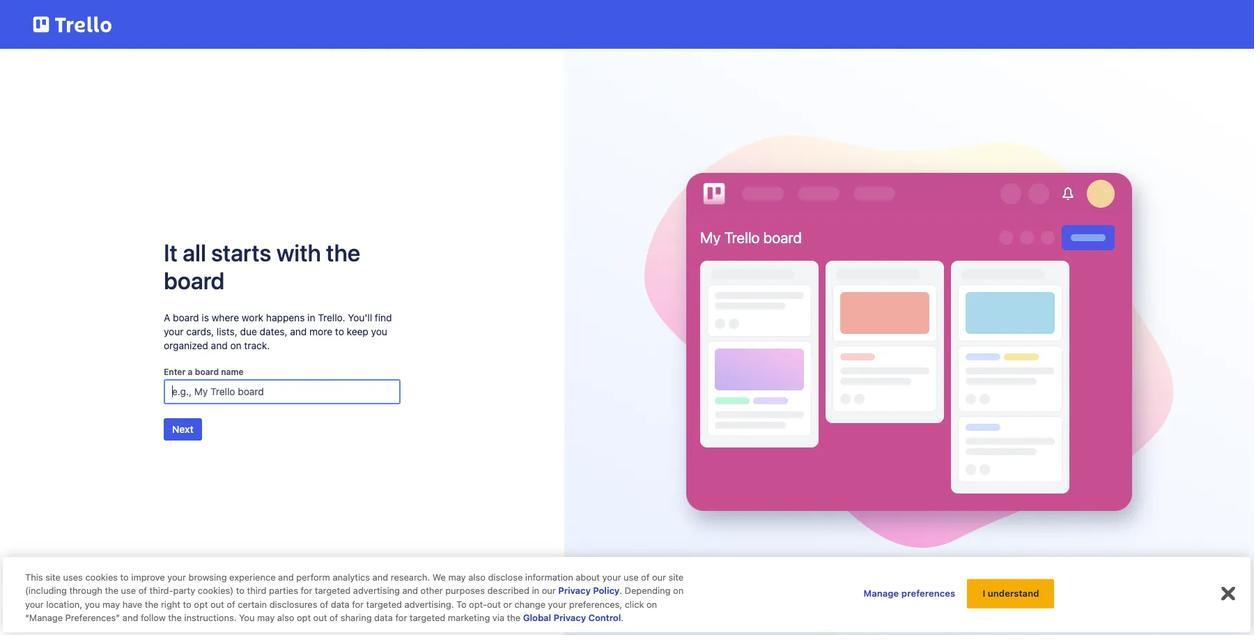 Task type: vqa. For each thing, say whether or not it's contained in the screenshot.
I understand button
yes



Task type: describe. For each thing, give the bounding box(es) containing it.
third-
[[150, 585, 173, 596]]

skip button
[[514, 607, 534, 621]]

your inside "a board is where work happens in trello. you'll find your cards, lists, due dates, and more to keep you organized and on track."
[[164, 325, 184, 337]]

0 vertical spatial our
[[652, 572, 666, 583]]

global
[[523, 612, 551, 624]]

board inside it all starts with the board
[[164, 266, 225, 294]]

privacy policy
[[559, 585, 620, 596]]

a
[[164, 311, 170, 323]]

global privacy control link
[[523, 612, 621, 624]]

enter
[[164, 366, 186, 377]]

1 vertical spatial .
[[621, 612, 624, 624]]

1 vertical spatial trello image
[[701, 180, 728, 208]]

1 horizontal spatial may
[[257, 612, 275, 624]]

disclosures
[[270, 599, 318, 610]]

the inside the this site uses cookies to improve your browsing experience and perform analytics and research. we may also disclose information about your use of our site (including through the use of third-party cookies) to third parties for targeted advertising and other purposes described in our
[[105, 585, 119, 596]]

privacy alert dialog
[[3, 557, 1251, 632]]

and up parties
[[278, 572, 294, 583]]

through
[[69, 585, 102, 596]]

1 vertical spatial for
[[352, 599, 364, 610]]

name
[[221, 366, 244, 377]]

location,
[[46, 599, 82, 610]]

1 horizontal spatial data
[[374, 612, 393, 624]]

i understand button
[[968, 579, 1055, 608]]

happens
[[266, 311, 305, 323]]

party
[[173, 585, 195, 596]]

advertising
[[353, 585, 400, 596]]

due
[[240, 325, 257, 337]]

all
[[183, 238, 206, 266]]

global privacy control .
[[523, 612, 624, 624]]

i understand
[[983, 587, 1040, 599]]

dates,
[[260, 325, 288, 337]]

right
[[161, 599, 181, 610]]

other
[[421, 585, 443, 596]]

my trello board
[[701, 228, 802, 247]]

analytics
[[333, 572, 370, 583]]

next
[[172, 423, 194, 435]]

in inside "a board is where work happens in trello. you'll find your cards, lists, due dates, and more to keep you organized and on track."
[[308, 311, 315, 323]]

marketing
[[448, 612, 490, 624]]

information
[[526, 572, 574, 583]]

back button
[[31, 604, 70, 621]]

research.
[[391, 572, 430, 583]]

or
[[504, 599, 512, 610]]

depending
[[625, 585, 671, 596]]

browsing
[[189, 572, 227, 583]]

(including
[[25, 585, 67, 596]]

and down research.
[[403, 585, 418, 596]]

find
[[375, 311, 392, 323]]

manage preferences button
[[864, 580, 956, 607]]

on inside "a board is where work happens in trello. you'll find your cards, lists, due dates, and more to keep you organized and on track."
[[230, 339, 242, 351]]

lists,
[[217, 325, 238, 337]]

described
[[488, 585, 530, 596]]

of left sharing
[[330, 612, 338, 624]]

0 horizontal spatial out
[[211, 599, 224, 610]]

trello.
[[318, 311, 345, 323]]

is
[[202, 311, 209, 323]]

via
[[493, 612, 505, 624]]

about
[[576, 572, 600, 583]]

the down or at the left bottom of the page
[[507, 612, 521, 624]]

0 horizontal spatial opt
[[194, 599, 208, 610]]

have
[[122, 599, 142, 610]]

starts
[[211, 238, 272, 266]]

"manage
[[25, 612, 63, 624]]

2 site from the left
[[669, 572, 684, 583]]

third
[[247, 585, 267, 596]]

opt-
[[469, 599, 487, 610]]

privacy policy link
[[559, 585, 620, 596]]

i
[[983, 587, 986, 599]]

of down improve
[[139, 585, 147, 596]]

where
[[212, 311, 239, 323]]

1 vertical spatial opt
[[297, 612, 311, 624]]

policy
[[593, 585, 620, 596]]

track.
[[244, 339, 270, 351]]

1 vertical spatial our
[[542, 585, 556, 596]]

cookies)
[[198, 585, 234, 596]]

the down right
[[168, 612, 182, 624]]

organized
[[164, 339, 208, 351]]

in inside the this site uses cookies to improve your browsing experience and perform analytics and research. we may also disclose information about your use of our site (including through the use of third-party cookies) to third parties for targeted advertising and other purposes described in our
[[532, 585, 540, 596]]

uses
[[63, 572, 83, 583]]

and down lists,
[[211, 339, 228, 351]]

for inside the this site uses cookies to improve your browsing experience and perform analytics and research. we may also disclose information about your use of our site (including through the use of third-party cookies) to third parties for targeted advertising and other purposes described in our
[[301, 585, 313, 596]]

your up policy
[[603, 572, 621, 583]]

a board is where work happens in trello. you'll find your cards, lists, due dates, and more to keep you organized and on track.
[[164, 311, 392, 351]]

my
[[701, 228, 721, 247]]

to
[[457, 599, 467, 610]]

parties
[[269, 585, 298, 596]]

to left third
[[236, 585, 245, 596]]

to inside . depending on your location, you may have the right to opt out of certain disclosures of data for targeted advertising. to opt-out or change your preferences, click on "manage preferences" and follow the instructions. you may also opt out of sharing data for targeted marketing via the
[[183, 599, 192, 610]]

improve
[[131, 572, 165, 583]]

it
[[164, 238, 178, 266]]

your up party
[[167, 572, 186, 583]]

cards,
[[186, 325, 214, 337]]

trello
[[725, 228, 760, 247]]

0 vertical spatial trello image
[[31, 8, 114, 40]]

change
[[515, 599, 546, 610]]

the up follow
[[145, 599, 159, 610]]



Task type: locate. For each thing, give the bounding box(es) containing it.
0 horizontal spatial for
[[301, 585, 313, 596]]

. left depending
[[620, 585, 623, 596]]

control
[[589, 612, 621, 624]]

for down the advertising.
[[396, 612, 407, 624]]

for up sharing
[[352, 599, 364, 610]]

you inside . depending on your location, you may have the right to opt out of certain disclosures of data for targeted advertising. to opt-out or change your preferences, click on "manage preferences" and follow the instructions. you may also opt out of sharing data for targeted marketing via the
[[85, 599, 100, 610]]

out down cookies)
[[211, 599, 224, 610]]

2 horizontal spatial for
[[396, 612, 407, 624]]

1 vertical spatial privacy
[[554, 612, 586, 624]]

0 horizontal spatial site
[[45, 572, 61, 583]]

with
[[277, 238, 321, 266]]

out down disclosures
[[313, 612, 327, 624]]

purposes
[[446, 585, 485, 596]]

1 horizontal spatial use
[[624, 572, 639, 583]]

1 horizontal spatial you
[[371, 325, 388, 337]]

this site uses cookies to improve your browsing experience and perform analytics and research. we may also disclose information about your use of our site (including through the use of third-party cookies) to third parties for targeted advertising and other purposes described in our
[[25, 572, 684, 596]]

in up change at the bottom of page
[[532, 585, 540, 596]]

the right 'with'
[[326, 238, 360, 266]]

opt up the instructions.
[[194, 599, 208, 610]]

on down depending
[[647, 599, 657, 610]]

0 horizontal spatial trello image
[[31, 8, 114, 40]]

site up the (including
[[45, 572, 61, 583]]

0 vertical spatial you
[[371, 325, 388, 337]]

trello image
[[31, 8, 114, 40], [701, 180, 728, 208]]

you
[[371, 325, 388, 337], [85, 599, 100, 610]]

you down find
[[371, 325, 388, 337]]

your down a
[[164, 325, 184, 337]]

0 horizontal spatial may
[[103, 599, 120, 610]]

also down disclosures
[[277, 612, 294, 624]]

next button
[[164, 418, 202, 440]]

0 horizontal spatial also
[[277, 612, 294, 624]]

keep
[[347, 325, 369, 337]]

understand
[[988, 587, 1040, 599]]

use up depending
[[624, 572, 639, 583]]

1 horizontal spatial in
[[532, 585, 540, 596]]

0 vertical spatial also
[[469, 572, 486, 583]]

manage
[[864, 587, 900, 599]]

manage preferences
[[864, 587, 956, 599]]

1 vertical spatial in
[[532, 585, 540, 596]]

out left or at the left bottom of the page
[[487, 599, 501, 610]]

this
[[25, 572, 43, 583]]

may
[[449, 572, 466, 583], [103, 599, 120, 610], [257, 612, 275, 624]]

disclose
[[488, 572, 523, 583]]

board inside "a board is where work happens in trello. you'll find your cards, lists, due dates, and more to keep you organized and on track."
[[173, 311, 199, 323]]

our up depending
[[652, 572, 666, 583]]

privacy
[[559, 585, 591, 596], [554, 612, 586, 624]]

1 vertical spatial may
[[103, 599, 120, 610]]

experience
[[229, 572, 276, 583]]

2 vertical spatial targeted
[[410, 612, 446, 624]]

0 vertical spatial opt
[[194, 599, 208, 610]]

0 vertical spatial on
[[230, 339, 242, 351]]

1 horizontal spatial for
[[352, 599, 364, 610]]

1 site from the left
[[45, 572, 61, 583]]

1 horizontal spatial trello image
[[701, 180, 728, 208]]

0 horizontal spatial our
[[542, 585, 556, 596]]

targeted down the analytics
[[315, 585, 351, 596]]

also up "purposes"
[[469, 572, 486, 583]]

click
[[625, 599, 644, 610]]

follow
[[141, 612, 166, 624]]

our
[[652, 572, 666, 583], [542, 585, 556, 596]]

preferences"
[[65, 612, 120, 624]]

0 horizontal spatial you
[[85, 599, 100, 610]]

0 vertical spatial may
[[449, 572, 466, 583]]

enter a board name
[[164, 366, 244, 377]]

may up "purposes"
[[449, 572, 466, 583]]

0 vertical spatial use
[[624, 572, 639, 583]]

advertising.
[[405, 599, 454, 610]]

your up "manage
[[25, 599, 44, 610]]

targeted down advertising
[[366, 599, 402, 610]]

1 vertical spatial targeted
[[366, 599, 402, 610]]

0 vertical spatial for
[[301, 585, 313, 596]]

preferences
[[902, 587, 956, 599]]

0 vertical spatial privacy
[[559, 585, 591, 596]]

1 horizontal spatial our
[[652, 572, 666, 583]]

out
[[211, 599, 224, 610], [487, 599, 501, 610], [313, 612, 327, 624]]

. down preferences,
[[621, 612, 624, 624]]

also inside . depending on your location, you may have the right to opt out of certain disclosures of data for targeted advertising. to opt-out or change your preferences, click on "manage preferences" and follow the instructions. you may also opt out of sharing data for targeted marketing via the
[[277, 612, 294, 624]]

board
[[764, 228, 802, 247], [164, 266, 225, 294], [173, 311, 199, 323], [195, 366, 219, 377]]

0 horizontal spatial in
[[308, 311, 315, 323]]

0 vertical spatial targeted
[[315, 585, 351, 596]]

0 horizontal spatial data
[[331, 599, 350, 610]]

0 vertical spatial .
[[620, 585, 623, 596]]

Enter a board name text field
[[164, 379, 401, 404]]

of down cookies)
[[227, 599, 235, 610]]

for down perform
[[301, 585, 313, 596]]

also
[[469, 572, 486, 583], [277, 612, 294, 624]]

and inside . depending on your location, you may have the right to opt out of certain disclosures of data for targeted advertising. to opt-out or change your preferences, click on "manage preferences" and follow the instructions. you may also opt out of sharing data for targeted marketing via the
[[123, 612, 138, 624]]

1 vertical spatial also
[[277, 612, 294, 624]]

certain
[[238, 599, 267, 610]]

2 vertical spatial may
[[257, 612, 275, 624]]

work
[[242, 311, 264, 323]]

to right "cookies"
[[120, 572, 129, 583]]

2 horizontal spatial on
[[673, 585, 684, 596]]

your up "global privacy control" "link"
[[548, 599, 567, 610]]

on right depending
[[673, 585, 684, 596]]

perform
[[296, 572, 330, 583]]

to
[[335, 325, 344, 337], [120, 572, 129, 583], [236, 585, 245, 596], [183, 599, 192, 610]]

more
[[310, 325, 333, 337]]

1 horizontal spatial on
[[647, 599, 657, 610]]

data up sharing
[[331, 599, 350, 610]]

our down the information
[[542, 585, 556, 596]]

in up more
[[308, 311, 315, 323]]

0 vertical spatial data
[[331, 599, 350, 610]]

targeted inside the this site uses cookies to improve your browsing experience and perform analytics and research. we may also disclose information about your use of our site (including through the use of third-party cookies) to third parties for targeted advertising and other purposes described in our
[[315, 585, 351, 596]]

1 vertical spatial you
[[85, 599, 100, 610]]

back
[[47, 606, 70, 618]]

you
[[239, 612, 255, 624]]

privacy down the about
[[559, 585, 591, 596]]

2 horizontal spatial out
[[487, 599, 501, 610]]

may right you
[[257, 612, 275, 624]]

1 vertical spatial data
[[374, 612, 393, 624]]

you inside "a board is where work happens in trello. you'll find your cards, lists, due dates, and more to keep you organized and on track."
[[371, 325, 388, 337]]

2 horizontal spatial may
[[449, 572, 466, 583]]

you up preferences"
[[85, 599, 100, 610]]

may inside the this site uses cookies to improve your browsing experience and perform analytics and research. we may also disclose information about your use of our site (including through the use of third-party cookies) to third parties for targeted advertising and other purposes described in our
[[449, 572, 466, 583]]

0 horizontal spatial on
[[230, 339, 242, 351]]

it all starts with the board
[[164, 238, 360, 294]]

. inside . depending on your location, you may have the right to opt out of certain disclosures of data for targeted advertising. to opt-out or change your preferences, click on "manage preferences" and follow the instructions. you may also opt out of sharing data for targeted marketing via the
[[620, 585, 623, 596]]

on down lists,
[[230, 339, 242, 351]]

0 horizontal spatial targeted
[[315, 585, 351, 596]]

data right sharing
[[374, 612, 393, 624]]

sharing
[[341, 612, 372, 624]]

the inside it all starts with the board
[[326, 238, 360, 266]]

preferences,
[[569, 599, 623, 610]]

of down perform
[[320, 599, 329, 610]]

site
[[45, 572, 61, 583], [669, 572, 684, 583]]

also inside the this site uses cookies to improve your browsing experience and perform analytics and research. we may also disclose information about your use of our site (including through the use of third-party cookies) to third parties for targeted advertising and other purposes described in our
[[469, 572, 486, 583]]

0 vertical spatial in
[[308, 311, 315, 323]]

may left have
[[103, 599, 120, 610]]

a
[[188, 366, 193, 377]]

and down happens
[[290, 325, 307, 337]]

the down "cookies"
[[105, 585, 119, 596]]

skip
[[514, 608, 534, 620]]

use
[[624, 572, 639, 583], [121, 585, 136, 596]]

0 horizontal spatial use
[[121, 585, 136, 596]]

of up depending
[[641, 572, 650, 583]]

to down trello.
[[335, 325, 344, 337]]

1 horizontal spatial site
[[669, 572, 684, 583]]

of
[[641, 572, 650, 583], [139, 585, 147, 596], [227, 599, 235, 610], [320, 599, 329, 610], [330, 612, 338, 624]]

1 vertical spatial on
[[673, 585, 684, 596]]

and up advertising
[[373, 572, 388, 583]]

and down have
[[123, 612, 138, 624]]

targeted
[[315, 585, 351, 596], [366, 599, 402, 610], [410, 612, 446, 624]]

privacy down preferences,
[[554, 612, 586, 624]]

1 horizontal spatial also
[[469, 572, 486, 583]]

opt
[[194, 599, 208, 610], [297, 612, 311, 624]]

1 horizontal spatial opt
[[297, 612, 311, 624]]

2 vertical spatial for
[[396, 612, 407, 624]]

site up depending
[[669, 572, 684, 583]]

to inside "a board is where work happens in trello. you'll find your cards, lists, due dates, and more to keep you organized and on track."
[[335, 325, 344, 337]]

2 vertical spatial on
[[647, 599, 657, 610]]

2 horizontal spatial targeted
[[410, 612, 446, 624]]

1 horizontal spatial targeted
[[366, 599, 402, 610]]

for
[[301, 585, 313, 596], [352, 599, 364, 610], [396, 612, 407, 624]]

1 horizontal spatial out
[[313, 612, 327, 624]]

you'll
[[348, 311, 372, 323]]

1 vertical spatial use
[[121, 585, 136, 596]]

the
[[326, 238, 360, 266], [105, 585, 119, 596], [145, 599, 159, 610], [168, 612, 182, 624], [507, 612, 521, 624]]

use up have
[[121, 585, 136, 596]]

opt down disclosures
[[297, 612, 311, 624]]

to down party
[[183, 599, 192, 610]]

we
[[433, 572, 446, 583]]

targeted down the advertising.
[[410, 612, 446, 624]]

. depending on your location, you may have the right to opt out of certain disclosures of data for targeted advertising. to opt-out or change your preferences, click on "manage preferences" and follow the instructions. you may also opt out of sharing data for targeted marketing via the
[[25, 585, 684, 624]]

instructions.
[[184, 612, 237, 624]]

cookies
[[85, 572, 118, 583]]



